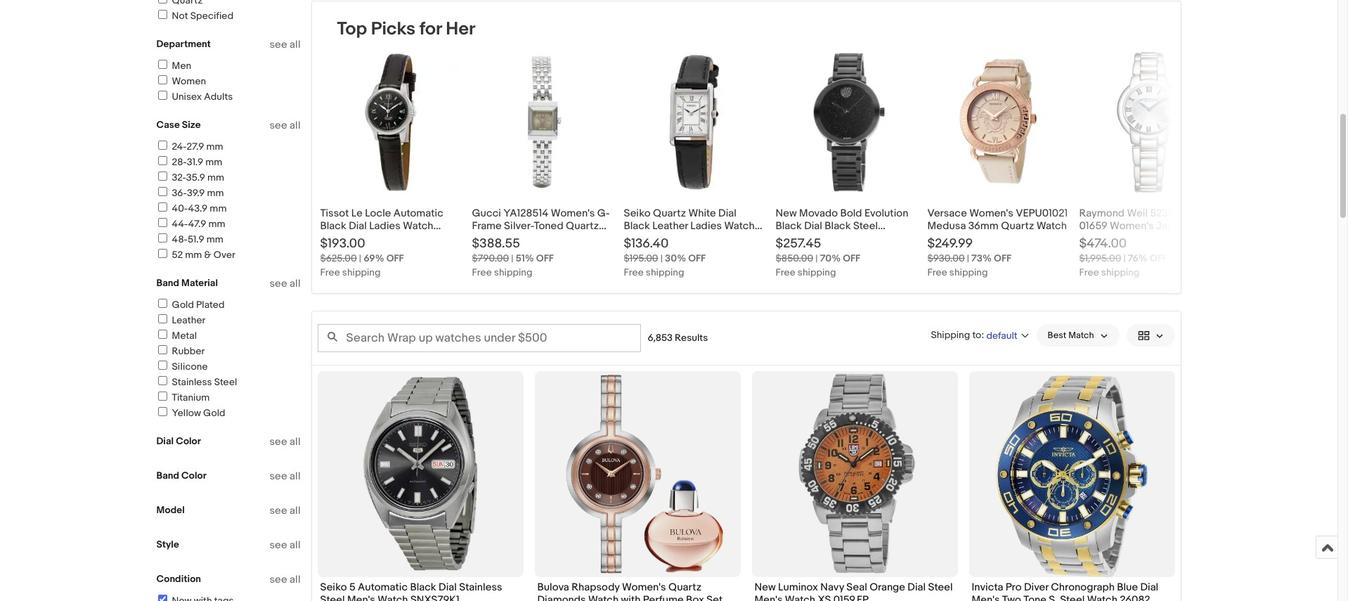 Task type: describe. For each thing, give the bounding box(es) containing it.
$249.99
[[928, 236, 973, 252]]

see all for model
[[270, 504, 301, 517]]

36-
[[172, 187, 187, 199]]

Unisex Adults checkbox
[[158, 91, 167, 100]]

all for band color
[[290, 470, 301, 483]]

$257.45 $850.00 | 70% off free shipping
[[776, 236, 861, 278]]

32-
[[172, 172, 186, 184]]

51%
[[516, 252, 534, 264]]

6,853
[[648, 332, 673, 344]]

73%
[[972, 252, 992, 264]]

bulova
[[538, 581, 569, 594]]

mm for 28-31.9 mm
[[205, 156, 222, 168]]

women's inside versace women's vepu01021 medusa 36mm quartz watch $249.99 $930.00 | 73% off free shipping
[[970, 207, 1014, 220]]

watch inside tissot le locle automatic black dial ladies watch t41112357
[[403, 219, 434, 233]]

shipping for $257.45
[[798, 266, 836, 278]]

bulova rhapsody women's quartz diamonds watch with perfume box se link
[[538, 581, 738, 601]]

24-27.9 mm checkbox
[[158, 141, 167, 150]]

xs.0159.ep
[[818, 594, 869, 601]]

with
[[621, 594, 641, 601]]

versace
[[928, 207, 967, 220]]

watch inside gucci ya128514 women's g- frame silver-toned quartz watch
[[472, 232, 503, 245]]

52 mm & over
[[172, 249, 236, 261]]

color for band color
[[181, 470, 207, 482]]

69%
[[364, 252, 384, 264]]

31.9
[[187, 156, 203, 168]]

women's inside gucci ya128514 women's g- frame silver-toned quartz watch
[[551, 207, 595, 220]]

36-39.9 mm
[[172, 187, 224, 199]]

Not Specified checkbox
[[158, 10, 167, 19]]

mm for 36-39.9 mm
[[207, 187, 224, 199]]

new movado bold evolution black dial black steel women's watch 3600734 image
[[789, 52, 903, 193]]

see all for department
[[270, 38, 301, 51]]

$195.00
[[624, 252, 659, 264]]

stainless steel
[[172, 376, 237, 388]]

see all for condition
[[270, 573, 301, 586]]

Stainless Steel checkbox
[[158, 376, 167, 385]]

48-51.9 mm
[[172, 233, 223, 245]]

new for new luminox navy seal orange dial steel men's watch xs.0159.ep
[[755, 581, 776, 594]]

see all button for department
[[270, 38, 301, 51]]

Gold Plated checkbox
[[158, 299, 167, 308]]

s5-
[[1179, 207, 1196, 220]]

Quartz checkbox
[[158, 0, 167, 4]]

bulova rhapsody women's quartz diamonds watch with perfume box set 30mm 98p194 image
[[535, 371, 741, 577]]

26082
[[1120, 594, 1151, 601]]

navy
[[821, 581, 844, 594]]

Metal checkbox
[[158, 330, 167, 339]]

free for $388.55
[[472, 266, 492, 278]]

New with tags checkbox
[[158, 595, 167, 601]]

watch inside versace women's vepu01021 medusa 36mm quartz watch $249.99 $930.00 | 73% off free shipping
[[1037, 219, 1067, 233]]

medusa
[[928, 219, 966, 233]]

see for band color
[[270, 470, 287, 483]]

automatic inside seiko 5 automatic black dial stainless steel men's watch snxs79k1
[[358, 581, 408, 594]]

orange
[[870, 581, 906, 594]]

$790.00 text field
[[472, 252, 509, 264]]

dial inside seiko quartz white dial black leather ladies watch swr053
[[719, 207, 737, 220]]

48-51.9 mm checkbox
[[158, 233, 167, 243]]

black for $193.00
[[320, 219, 346, 233]]

dial inside "invicta pro diver chronograph blue dial men's two tone s. steel watch 26082"
[[1141, 581, 1159, 594]]

ladies for $136.40
[[691, 219, 722, 233]]

3600734
[[855, 232, 898, 245]]

see all for band material
[[270, 277, 301, 290]]

$625.00 text field
[[320, 252, 357, 264]]

women's inside new movado bold evolution black dial black steel women's watch 3600734
[[776, 232, 820, 245]]

unisex adults
[[172, 91, 233, 103]]

men's for 5
[[347, 594, 375, 601]]

invicta pro diver chronograph blue dial men's two tone s. steel watch 26082
[[972, 581, 1159, 601]]

swr053
[[624, 232, 665, 245]]

see all for dial color
[[270, 435, 301, 449]]

28-31.9 mm
[[172, 156, 222, 168]]

Women checkbox
[[158, 75, 167, 84]]

black for $257.45
[[776, 219, 802, 233]]

52 mm & Over checkbox
[[158, 249, 167, 258]]

0 horizontal spatial leather
[[172, 314, 205, 326]]

see all for style
[[270, 539, 301, 552]]

28-31.9 mm link
[[156, 156, 222, 168]]

44-47.9 mm checkbox
[[158, 218, 167, 227]]

see all button for model
[[270, 504, 301, 517]]

free for $474.00
[[1080, 266, 1099, 278]]

Men checkbox
[[158, 60, 167, 69]]

gucci
[[472, 207, 501, 220]]

results
[[675, 332, 708, 344]]

$850.00
[[776, 252, 814, 264]]

over
[[214, 249, 236, 261]]

steel inside new luminox navy seal orange dial steel men's watch xs.0159.ep
[[928, 581, 953, 594]]

rubber link
[[156, 345, 205, 357]]

condition
[[156, 573, 201, 585]]

versace women's vepu01021 medusa 36mm quartz watch $249.99 $930.00 | 73% off free shipping
[[928, 207, 1068, 278]]

stainless inside seiko 5 automatic black dial stainless steel men's watch snxs79k1
[[459, 581, 502, 594]]

all for style
[[290, 539, 301, 552]]

seiko quartz white dial black leather ladies watch swr053
[[624, 207, 755, 245]]

seiko for seiko quartz white dial black leather ladies watch swr053
[[624, 207, 651, 220]]

material
[[181, 277, 218, 289]]

| for $474.00
[[1124, 252, 1126, 264]]

0 horizontal spatial stainless
[[172, 376, 212, 388]]

36-39.9 mm link
[[156, 187, 224, 199]]

women's inside 'raymond weil 5235-s5- 01659 women's jasmine silver quartz watch'
[[1110, 219, 1154, 233]]

steel inside seiko 5 automatic black dial stainless steel men's watch snxs79k1
[[320, 594, 345, 601]]

off for $136.40
[[688, 252, 706, 264]]

see for condition
[[270, 573, 287, 586]]

$1,995.00 text field
[[1080, 252, 1122, 264]]

see all button for band color
[[270, 470, 301, 483]]

leather inside seiko quartz white dial black leather ladies watch swr053
[[653, 219, 688, 233]]

$136.40 $195.00 | 30% off free shipping
[[624, 236, 706, 278]]

48-
[[172, 233, 188, 245]]

movado
[[800, 207, 838, 220]]

quartz inside seiko quartz white dial black leather ladies watch swr053
[[653, 207, 686, 220]]

evolution
[[865, 207, 909, 220]]

department
[[156, 38, 211, 50]]

40-43.9 mm link
[[156, 202, 227, 214]]

silicone link
[[156, 361, 208, 373]]

mm for 48-51.9 mm
[[206, 233, 223, 245]]

plated
[[196, 299, 225, 311]]

36-39.9 mm checkbox
[[158, 187, 167, 196]]

yellow
[[172, 407, 201, 419]]

unisex adults link
[[156, 91, 233, 103]]

43.9
[[188, 202, 208, 214]]

gold plated
[[172, 299, 225, 311]]

$930.00 text field
[[928, 252, 965, 264]]

tissot
[[320, 207, 349, 220]]

bold
[[841, 207, 862, 220]]

all for model
[[290, 504, 301, 517]]

default
[[987, 329, 1018, 341]]

free inside versace women's vepu01021 medusa 36mm quartz watch $249.99 $930.00 | 73% off free shipping
[[928, 266, 948, 278]]

$930.00
[[928, 252, 965, 264]]

shipping for $193.00
[[342, 266, 381, 278]]

1 vertical spatial gold
[[203, 407, 225, 419]]

new movado bold evolution black dial black steel women's watch 3600734
[[776, 207, 909, 245]]

blue
[[1117, 581, 1138, 594]]

view: gallery view image
[[1138, 328, 1164, 343]]

44-
[[172, 218, 188, 230]]

seiko 5 automatic black dial stainless steel men's watch snxs79k1
[[320, 581, 502, 601]]

seiko quartz white dial black leather ladies watch swr053 image
[[624, 52, 765, 193]]

all for condition
[[290, 573, 301, 586]]

$1,995.00
[[1080, 252, 1122, 264]]

32-35.9 mm
[[172, 172, 224, 184]]

mm for 44-47.9 mm
[[208, 218, 225, 230]]

$625.00
[[320, 252, 357, 264]]

new luminox navy seal orange dial steel men's watch xs.0159.ep image
[[771, 371, 939, 577]]

free for $193.00
[[320, 266, 340, 278]]

case
[[156, 119, 180, 131]]

leather link
[[156, 314, 205, 326]]

quartz inside 'raymond weil 5235-s5- 01659 women's jasmine silver quartz watch'
[[1108, 232, 1141, 245]]

$257.45
[[776, 236, 822, 252]]

shipping for $474.00
[[1102, 266, 1140, 278]]

yellow gold
[[172, 407, 225, 419]]

raymond
[[1080, 207, 1125, 220]]

invicta pro diver chronograph blue dial men's two tone s. steel watch 26082 link
[[972, 581, 1172, 601]]

women's inside bulova rhapsody women's quartz diamonds watch with perfume box se
[[622, 581, 666, 594]]

color for dial color
[[176, 435, 201, 447]]

men
[[172, 60, 191, 72]]

free for $257.45
[[776, 266, 796, 278]]

mm for 32-35.9 mm
[[207, 172, 224, 184]]

two
[[1003, 594, 1022, 601]]

5
[[349, 581, 356, 594]]

not specified link
[[156, 10, 234, 22]]

shipping inside versace women's vepu01021 medusa 36mm quartz watch $249.99 $930.00 | 73% off free shipping
[[950, 266, 988, 278]]

off for $257.45
[[843, 252, 861, 264]]



Task type: vqa. For each thing, say whether or not it's contained in the screenshot.


Task type: locate. For each thing, give the bounding box(es) containing it.
watch left with
[[588, 594, 619, 601]]

see for band material
[[270, 277, 287, 290]]

3 men's from the left
[[972, 594, 1000, 601]]

free inside $136.40 $195.00 | 30% off free shipping
[[624, 266, 644, 278]]

shipping inside $136.40 $195.00 | 30% off free shipping
[[646, 266, 685, 278]]

1 see all button from the top
[[270, 38, 301, 51]]

2 horizontal spatial men's
[[972, 594, 1000, 601]]

off for $193.00
[[387, 252, 404, 264]]

to
[[973, 329, 982, 341]]

free down $1,995.00 text box
[[1080, 266, 1099, 278]]

1 vertical spatial color
[[181, 470, 207, 482]]

free down the $195.00 text box
[[624, 266, 644, 278]]

seiko 5 automatic black dial stainless steel men's watch snxs79k1 link
[[320, 581, 521, 601]]

$388.55
[[472, 236, 520, 252]]

free down $790.00 text box
[[472, 266, 492, 278]]

band for band color
[[156, 470, 179, 482]]

watch left 26082
[[1087, 594, 1118, 601]]

quartz inside bulova rhapsody women's quartz diamonds watch with perfume box se
[[669, 581, 702, 594]]

watch inside 'raymond weil 5235-s5- 01659 women's jasmine silver quartz watch'
[[1144, 232, 1174, 245]]

vepu01021
[[1016, 207, 1068, 220]]

color down the dial color
[[181, 470, 207, 482]]

tissot le locle automatic black dial ladies watch t41112357 image
[[320, 52, 461, 193]]

watch inside new luminox navy seal orange dial steel men's watch xs.0159.ep
[[785, 594, 816, 601]]

watch down the 5235-
[[1144, 232, 1174, 245]]

4 all from the top
[[290, 435, 301, 449]]

ladies inside tissot le locle automatic black dial ladies watch t41112357
[[369, 219, 401, 233]]

shipping for $388.55
[[494, 266, 533, 278]]

0 vertical spatial stainless
[[172, 376, 212, 388]]

mm right 27.9
[[206, 141, 223, 153]]

see all button for condition
[[270, 573, 301, 586]]

mm right 43.9 on the left of page
[[210, 202, 227, 214]]

off right 30%
[[688, 252, 706, 264]]

steel inside "invicta pro diver chronograph blue dial men's two tone s. steel watch 26082"
[[1060, 594, 1085, 601]]

| inside $193.00 $625.00 | 69% off free shipping
[[359, 252, 361, 264]]

5 free from the left
[[928, 266, 948, 278]]

diamonds
[[538, 594, 586, 601]]

see all for case size
[[270, 119, 301, 132]]

off inside versace women's vepu01021 medusa 36mm quartz watch $249.99 $930.00 | 73% off free shipping
[[994, 252, 1012, 264]]

mm right 47.9
[[208, 218, 225, 230]]

shipping inside $388.55 $790.00 | 51% off free shipping
[[494, 266, 533, 278]]

new luminox navy seal orange dial steel men's watch xs.0159.ep
[[755, 581, 953, 601]]

$193.00
[[320, 236, 365, 252]]

0 horizontal spatial seiko
[[320, 581, 347, 594]]

0 horizontal spatial gold
[[172, 299, 194, 311]]

1 vertical spatial seiko
[[320, 581, 347, 594]]

off right 51%
[[536, 252, 554, 264]]

men's inside new luminox navy seal orange dial steel men's watch xs.0159.ep
[[755, 594, 783, 601]]

off right 73%
[[994, 252, 1012, 264]]

men's for luminox
[[755, 594, 783, 601]]

30%
[[665, 252, 686, 264]]

seiko left 5
[[320, 581, 347, 594]]

2 band from the top
[[156, 470, 179, 482]]

not
[[172, 10, 188, 22]]

off inside $257.45 $850.00 | 70% off free shipping
[[843, 252, 861, 264]]

watch
[[403, 219, 434, 233], [724, 219, 755, 233], [1037, 219, 1067, 233], [472, 232, 503, 245], [822, 232, 853, 245], [1144, 232, 1174, 245], [378, 594, 408, 601], [588, 594, 619, 601], [785, 594, 816, 601], [1087, 594, 1118, 601]]

| left 73%
[[967, 252, 970, 264]]

5235-
[[1151, 207, 1179, 220]]

4 shipping from the left
[[798, 266, 836, 278]]

color
[[176, 435, 201, 447], [181, 470, 207, 482]]

off for $474.00
[[1150, 252, 1168, 264]]

new inside new luminox navy seal orange dial steel men's watch xs.0159.ep
[[755, 581, 776, 594]]

shipping down 51%
[[494, 266, 533, 278]]

titanium
[[172, 392, 210, 404]]

8 see from the top
[[270, 573, 287, 586]]

all for case size
[[290, 119, 301, 132]]

top
[[337, 18, 367, 40]]

off inside $193.00 $625.00 | 69% off free shipping
[[387, 252, 404, 264]]

shipping down 70%
[[798, 266, 836, 278]]

watch right locle
[[403, 219, 434, 233]]

see for style
[[270, 539, 287, 552]]

free inside $388.55 $790.00 | 51% off free shipping
[[472, 266, 492, 278]]

1 ladies from the left
[[369, 219, 401, 233]]

rhapsody
[[572, 581, 620, 594]]

2 free from the left
[[472, 266, 492, 278]]

watch up 70%
[[822, 232, 853, 245]]

8 all from the top
[[290, 573, 301, 586]]

2 see all from the top
[[270, 119, 301, 132]]

off
[[387, 252, 404, 264], [536, 252, 554, 264], [688, 252, 706, 264], [843, 252, 861, 264], [994, 252, 1012, 264], [1150, 252, 1168, 264]]

1 free from the left
[[320, 266, 340, 278]]

see all button for case size
[[270, 119, 301, 132]]

shipping
[[342, 266, 381, 278], [494, 266, 533, 278], [646, 266, 685, 278], [798, 266, 836, 278], [950, 266, 988, 278], [1102, 266, 1140, 278]]

3 see from the top
[[270, 277, 287, 290]]

dial inside new luminox navy seal orange dial steel men's watch xs.0159.ep
[[908, 581, 926, 594]]

specified
[[190, 10, 234, 22]]

01659
[[1080, 219, 1108, 233]]

0 vertical spatial leather
[[653, 219, 688, 233]]

free inside $257.45 $850.00 | 70% off free shipping
[[776, 266, 796, 278]]

0 vertical spatial seiko
[[624, 207, 651, 220]]

6 see all button from the top
[[270, 504, 301, 517]]

52 mm & over link
[[156, 249, 236, 261]]

2 men's from the left
[[755, 594, 783, 601]]

7 see from the top
[[270, 539, 287, 552]]

see all button
[[270, 38, 301, 51], [270, 119, 301, 132], [270, 277, 301, 290], [270, 435, 301, 449], [270, 470, 301, 483], [270, 504, 301, 517], [270, 539, 301, 552], [270, 573, 301, 586]]

dial inside tissot le locle automatic black dial ladies watch t41112357
[[349, 219, 367, 233]]

quartz right with
[[669, 581, 702, 594]]

2 shipping from the left
[[494, 266, 533, 278]]

watch inside "invicta pro diver chronograph blue dial men's two tone s. steel watch 26082"
[[1087, 594, 1118, 601]]

3 shipping from the left
[[646, 266, 685, 278]]

mm right 35.9
[[207, 172, 224, 184]]

1 horizontal spatial leather
[[653, 219, 688, 233]]

6 | from the left
[[1124, 252, 1126, 264]]

5 all from the top
[[290, 470, 301, 483]]

1 shipping from the left
[[342, 266, 381, 278]]

new
[[776, 207, 797, 220], [755, 581, 776, 594]]

see for dial color
[[270, 435, 287, 449]]

picks
[[371, 18, 416, 40]]

t41112357
[[320, 232, 367, 245]]

7 see all button from the top
[[270, 539, 301, 552]]

shipping down 69%
[[342, 266, 381, 278]]

luminox
[[778, 581, 818, 594]]

$136.40
[[624, 236, 669, 252]]

24-
[[172, 141, 187, 153]]

size
[[182, 119, 201, 131]]

Titanium checkbox
[[158, 392, 167, 401]]

women's up $474.00 $1,995.00 | 76% off free shipping
[[1110, 219, 1154, 233]]

:
[[982, 329, 985, 341]]

women link
[[156, 75, 206, 87]]

quartz right 36mm at the top of the page
[[1001, 219, 1035, 233]]

| left 51%
[[511, 252, 514, 264]]

silver
[[1080, 232, 1106, 245]]

mm right the "39.9"
[[207, 187, 224, 199]]

Rubber checkbox
[[158, 345, 167, 354]]

silicone
[[172, 361, 208, 373]]

shipping down 30%
[[646, 266, 685, 278]]

watch inside bulova rhapsody women's quartz diamonds watch with perfume box se
[[588, 594, 619, 601]]

0 horizontal spatial men's
[[347, 594, 375, 601]]

quartz right toned
[[566, 219, 599, 233]]

ya128514
[[504, 207, 549, 220]]

6 see from the top
[[270, 504, 287, 517]]

$474.00 $1,995.00 | 76% off free shipping
[[1080, 236, 1168, 278]]

match
[[1069, 330, 1094, 341]]

see all button for dial color
[[270, 435, 301, 449]]

watch inside new movado bold evolution black dial black steel women's watch 3600734
[[822, 232, 853, 245]]

her
[[446, 18, 476, 40]]

watch up $790.00 text box
[[472, 232, 503, 245]]

$388.55 $790.00 | 51% off free shipping
[[472, 236, 554, 278]]

1 men's from the left
[[347, 594, 375, 601]]

4 see all from the top
[[270, 435, 301, 449]]

5 see all from the top
[[270, 470, 301, 483]]

2 | from the left
[[511, 252, 514, 264]]

| left 30%
[[661, 252, 663, 264]]

mm
[[206, 141, 223, 153], [205, 156, 222, 168], [207, 172, 224, 184], [207, 187, 224, 199], [210, 202, 227, 214], [208, 218, 225, 230], [206, 233, 223, 245], [185, 249, 202, 261]]

$850.00 text field
[[776, 252, 814, 264]]

watch right 5
[[378, 594, 408, 601]]

g-
[[598, 207, 610, 220]]

shipping to : default
[[931, 329, 1018, 341]]

1 all from the top
[[290, 38, 301, 51]]

6 off from the left
[[1150, 252, 1168, 264]]

| left 69%
[[359, 252, 361, 264]]

3 all from the top
[[290, 277, 301, 290]]

mm left &
[[185, 249, 202, 261]]

4 | from the left
[[816, 252, 818, 264]]

5 shipping from the left
[[950, 266, 988, 278]]

$195.00 text field
[[624, 252, 659, 264]]

see all button for band material
[[270, 277, 301, 290]]

leather down gold plated link
[[172, 314, 205, 326]]

mm right 31.9
[[205, 156, 222, 168]]

yellow gold link
[[156, 407, 225, 419]]

automatic inside tissot le locle automatic black dial ladies watch t41112357
[[394, 207, 444, 220]]

6 see all from the top
[[270, 504, 301, 517]]

dial inside seiko 5 automatic black dial stainless steel men's watch snxs79k1
[[439, 581, 457, 594]]

1 see all from the top
[[270, 38, 301, 51]]

watch inside seiko quartz white dial black leather ladies watch swr053
[[724, 219, 755, 233]]

titanium link
[[156, 392, 210, 404]]

24-27.9 mm
[[172, 141, 223, 153]]

Silicone checkbox
[[158, 361, 167, 370]]

| inside $257.45 $850.00 | 70% off free shipping
[[816, 252, 818, 264]]

1 vertical spatial stainless
[[459, 581, 502, 594]]

quartz left "white"
[[653, 207, 686, 220]]

1 horizontal spatial ladies
[[691, 219, 722, 233]]

| inside versace women's vepu01021 medusa 36mm quartz watch $249.99 $930.00 | 73% off free shipping
[[967, 252, 970, 264]]

32-35.9 mm checkbox
[[158, 172, 167, 181]]

3 free from the left
[[624, 266, 644, 278]]

automatic right 5
[[358, 581, 408, 594]]

0 vertical spatial color
[[176, 435, 201, 447]]

0 vertical spatial automatic
[[394, 207, 444, 220]]

2 see from the top
[[270, 119, 287, 132]]

6 all from the top
[[290, 504, 301, 517]]

4 free from the left
[[776, 266, 796, 278]]

gold right yellow
[[203, 407, 225, 419]]

1 horizontal spatial gold
[[203, 407, 225, 419]]

7 all from the top
[[290, 539, 301, 552]]

women's up '$850.00' 'text box'
[[776, 232, 820, 245]]

1 see from the top
[[270, 38, 287, 51]]

perfume
[[643, 594, 684, 601]]

men's inside seiko 5 automatic black dial stainless steel men's watch snxs79k1
[[347, 594, 375, 601]]

watch left the "navy" on the bottom right of page
[[785, 594, 816, 601]]

watch left 01659
[[1037, 219, 1067, 233]]

all for band material
[[290, 277, 301, 290]]

free down $930.00
[[928, 266, 948, 278]]

steel inside new movado bold evolution black dial black steel women's watch 3600734
[[854, 219, 878, 233]]

0 vertical spatial new
[[776, 207, 797, 220]]

| left 70%
[[816, 252, 818, 264]]

see for department
[[270, 38, 287, 51]]

seiko inside seiko 5 automatic black dial stainless steel men's watch snxs79k1
[[320, 581, 347, 594]]

off inside $136.40 $195.00 | 30% off free shipping
[[688, 252, 706, 264]]

versace women's vepu01021 medusa 36mm quartz watch image
[[928, 52, 1068, 193]]

ladies for $193.00
[[369, 219, 401, 233]]

band
[[156, 277, 179, 289], [156, 470, 179, 482]]

automatic
[[394, 207, 444, 220], [358, 581, 408, 594]]

black inside seiko 5 automatic black dial stainless steel men's watch snxs79k1
[[410, 581, 436, 594]]

men's inside "invicta pro diver chronograph blue dial men's two tone s. steel watch 26082"
[[972, 594, 1000, 601]]

| inside $388.55 $790.00 | 51% off free shipping
[[511, 252, 514, 264]]

men's
[[347, 594, 375, 601], [755, 594, 783, 601], [972, 594, 1000, 601]]

| for $193.00
[[359, 252, 361, 264]]

off right 69%
[[387, 252, 404, 264]]

| inside $136.40 $195.00 | 30% off free shipping
[[661, 252, 663, 264]]

28-31.9 mm checkbox
[[158, 156, 167, 165]]

3 | from the left
[[661, 252, 663, 264]]

1 vertical spatial new
[[755, 581, 776, 594]]

bulova rhapsody women's quartz diamonds watch with perfume box se
[[538, 581, 723, 601]]

black inside tissot le locle automatic black dial ladies watch t41112357
[[320, 219, 346, 233]]

1 vertical spatial band
[[156, 470, 179, 482]]

| inside $474.00 $1,995.00 | 76% off free shipping
[[1124, 252, 1126, 264]]

women's
[[551, 207, 595, 220], [970, 207, 1014, 220], [1110, 219, 1154, 233], [776, 232, 820, 245], [622, 581, 666, 594]]

mm up &
[[206, 233, 223, 245]]

quartz up 76%
[[1108, 232, 1141, 245]]

white
[[689, 207, 716, 220]]

chronograph
[[1051, 581, 1115, 594]]

1 horizontal spatial men's
[[755, 594, 783, 601]]

off right 70%
[[843, 252, 861, 264]]

6 shipping from the left
[[1102, 266, 1140, 278]]

1 | from the left
[[359, 252, 361, 264]]

3 see all from the top
[[270, 277, 301, 290]]

off right 76%
[[1150, 252, 1168, 264]]

free inside $193.00 $625.00 | 69% off free shipping
[[320, 266, 340, 278]]

raymond weil 5235-s5- 01659 women's jasmine silver quartz watch
[[1080, 207, 1197, 245]]

off for $388.55
[[536, 252, 554, 264]]

seiko for seiko 5 automatic black dial stainless steel men's watch snxs79k1
[[320, 581, 347, 594]]

shipping for $136.40
[[646, 266, 685, 278]]

0 vertical spatial band
[[156, 277, 179, 289]]

stainless steel link
[[156, 376, 237, 388]]

raymond weil 5235-s5-01659 women's jasmine silver quartz watch image
[[1080, 52, 1220, 193]]

1 band from the top
[[156, 277, 179, 289]]

Enter your search keyword text field
[[317, 324, 641, 352]]

seiko up "swr053"
[[624, 207, 651, 220]]

off inside $474.00 $1,995.00 | 76% off free shipping
[[1150, 252, 1168, 264]]

quartz inside gucci ya128514 women's g- frame silver-toned quartz watch
[[566, 219, 599, 233]]

case size
[[156, 119, 201, 131]]

new inside new movado bold evolution black dial black steel women's watch 3600734
[[776, 207, 797, 220]]

all for department
[[290, 38, 301, 51]]

|
[[359, 252, 361, 264], [511, 252, 514, 264], [661, 252, 663, 264], [816, 252, 818, 264], [967, 252, 970, 264], [1124, 252, 1126, 264]]

color down yellow
[[176, 435, 201, 447]]

1 vertical spatial automatic
[[358, 581, 408, 594]]

40-
[[172, 202, 188, 214]]

| for $388.55
[[511, 252, 514, 264]]

leather up $136.40
[[653, 219, 688, 233]]

mm for 40-43.9 mm
[[210, 202, 227, 214]]

dial inside new movado bold evolution black dial black steel women's watch 3600734
[[804, 219, 823, 233]]

women's right versace
[[970, 207, 1014, 220]]

44-47.9 mm link
[[156, 218, 225, 230]]

gucci ya128514 women's g-frame silver-toned quartz watch image
[[472, 52, 613, 193]]

32-35.9 mm link
[[156, 172, 224, 184]]

4 off from the left
[[843, 252, 861, 264]]

black for $136.40
[[624, 219, 650, 233]]

new luminox navy seal orange dial steel men's watch xs.0159.ep link
[[755, 581, 955, 601]]

7 see all from the top
[[270, 539, 301, 552]]

metal link
[[156, 330, 197, 342]]

women's left g-
[[551, 207, 595, 220]]

1 off from the left
[[387, 252, 404, 264]]

0 vertical spatial gold
[[172, 299, 194, 311]]

le
[[351, 207, 363, 220]]

new left luminox
[[755, 581, 776, 594]]

ladies
[[369, 219, 401, 233], [691, 219, 722, 233]]

new for new movado bold evolution black dial black steel women's watch 3600734
[[776, 207, 797, 220]]

women's right rhapsody
[[622, 581, 666, 594]]

gold up leather link
[[172, 299, 194, 311]]

free down $625.00
[[320, 266, 340, 278]]

4 see from the top
[[270, 435, 287, 449]]

see all button for style
[[270, 539, 301, 552]]

2 ladies from the left
[[691, 219, 722, 233]]

5 off from the left
[[994, 252, 1012, 264]]

jasmine
[[1157, 219, 1197, 233]]

shipping down 73%
[[950, 266, 988, 278]]

band up model
[[156, 470, 179, 482]]

$790.00
[[472, 252, 509, 264]]

watch right "white"
[[724, 219, 755, 233]]

black inside seiko quartz white dial black leather ladies watch swr053
[[624, 219, 650, 233]]

free down $850.00
[[776, 266, 796, 278]]

1 vertical spatial leather
[[172, 314, 205, 326]]

shipping down 76%
[[1102, 266, 1140, 278]]

diver
[[1024, 581, 1049, 594]]

5 | from the left
[[967, 252, 970, 264]]

ladies inside seiko quartz white dial black leather ladies watch swr053
[[691, 219, 722, 233]]

invicta pro diver chronograph blue dial men's two tone s. steel watch 26082 image
[[969, 371, 1175, 577]]

see all for band color
[[270, 470, 301, 483]]

5 see from the top
[[270, 470, 287, 483]]

frame
[[472, 219, 502, 233]]

see for model
[[270, 504, 287, 517]]

seiko 5 automatic black dial stainless steel men's watch snxs79k1 image
[[317, 371, 523, 577]]

1 horizontal spatial seiko
[[624, 207, 651, 220]]

free inside $474.00 $1,995.00 | 76% off free shipping
[[1080, 266, 1099, 278]]

| for $136.40
[[661, 252, 663, 264]]

8 see all from the top
[[270, 573, 301, 586]]

weil
[[1127, 207, 1148, 220]]

automatic right locle
[[394, 207, 444, 220]]

24-27.9 mm link
[[156, 141, 223, 153]]

0 horizontal spatial ladies
[[369, 219, 401, 233]]

Leather checkbox
[[158, 314, 167, 323]]

rubber
[[172, 345, 205, 357]]

shipping inside $474.00 $1,995.00 | 76% off free shipping
[[1102, 266, 1140, 278]]

5 see all button from the top
[[270, 470, 301, 483]]

1 horizontal spatial stainless
[[459, 581, 502, 594]]

4 see all button from the top
[[270, 435, 301, 449]]

| for $257.45
[[816, 252, 818, 264]]

locle
[[365, 207, 391, 220]]

3 see all button from the top
[[270, 277, 301, 290]]

47.9
[[188, 218, 206, 230]]

band for band material
[[156, 277, 179, 289]]

6 free from the left
[[1080, 266, 1099, 278]]

mm for 24-27.9 mm
[[206, 141, 223, 153]]

band up gold plated option
[[156, 277, 179, 289]]

quartz inside versace women's vepu01021 medusa 36mm quartz watch $249.99 $930.00 | 73% off free shipping
[[1001, 219, 1035, 233]]

2 all from the top
[[290, 119, 301, 132]]

off inside $388.55 $790.00 | 51% off free shipping
[[536, 252, 554, 264]]

2 see all button from the top
[[270, 119, 301, 132]]

| left 76%
[[1124, 252, 1126, 264]]

new left "movado"
[[776, 207, 797, 220]]

watch inside seiko 5 automatic black dial stainless steel men's watch snxs79k1
[[378, 594, 408, 601]]

free for $136.40
[[624, 266, 644, 278]]

40-43.9 mm checkbox
[[158, 202, 167, 212]]

ladies up $136.40 $195.00 | 30% off free shipping
[[691, 219, 722, 233]]

39.9
[[187, 187, 205, 199]]

box
[[686, 594, 704, 601]]

3 off from the left
[[688, 252, 706, 264]]

gold plated link
[[156, 299, 225, 311]]

shipping inside $257.45 $850.00 | 70% off free shipping
[[798, 266, 836, 278]]

s.
[[1049, 594, 1058, 601]]

48-51.9 mm link
[[156, 233, 223, 245]]

Yellow Gold checkbox
[[158, 407, 167, 416]]

8 see all button from the top
[[270, 573, 301, 586]]

shipping inside $193.00 $625.00 | 69% off free shipping
[[342, 266, 381, 278]]

all for dial color
[[290, 435, 301, 449]]

2 off from the left
[[536, 252, 554, 264]]

seiko inside seiko quartz white dial black leather ladies watch swr053
[[624, 207, 651, 220]]

see for case size
[[270, 119, 287, 132]]

ladies right le on the top left of page
[[369, 219, 401, 233]]

dial
[[719, 207, 737, 220], [349, 219, 367, 233], [804, 219, 823, 233], [156, 435, 174, 447], [439, 581, 457, 594], [908, 581, 926, 594], [1141, 581, 1159, 594]]

pro
[[1006, 581, 1022, 594]]



